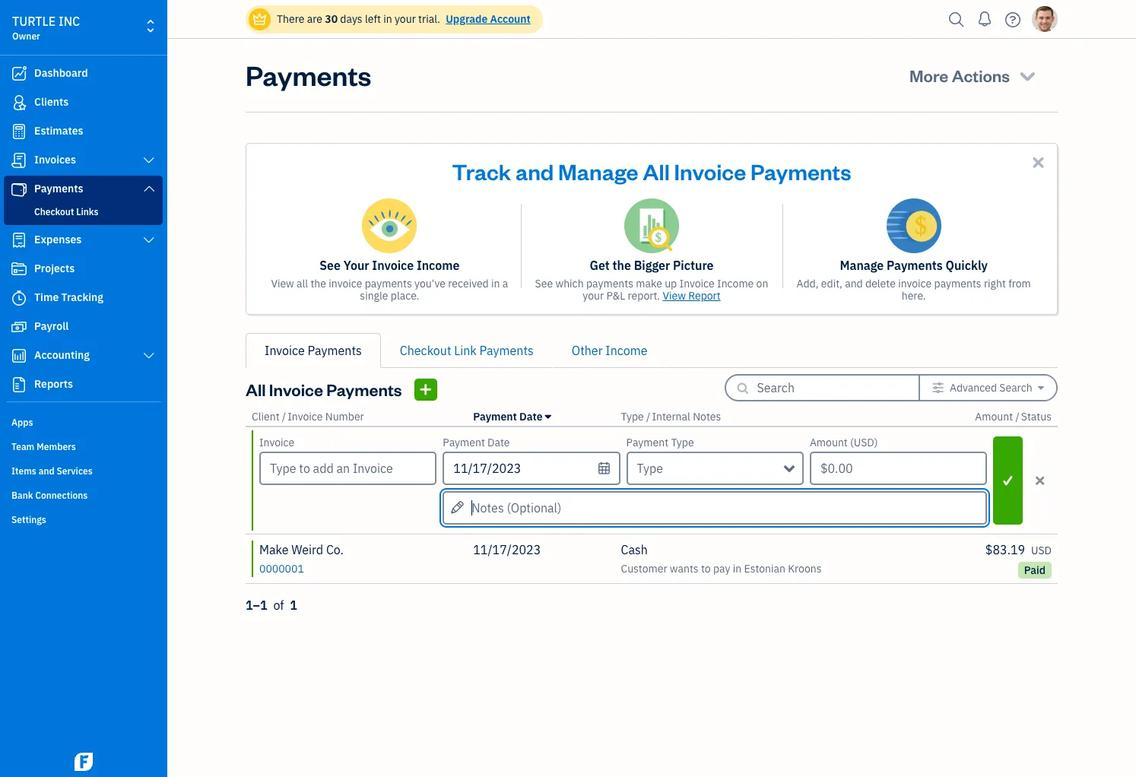 Task type: describe. For each thing, give the bounding box(es) containing it.
add,
[[797, 277, 819, 291]]

chevron large down image for accounting
[[142, 350, 156, 362]]

dashboard image
[[10, 66, 28, 81]]

get the bigger picture image
[[625, 199, 679, 253]]

view report
[[663, 289, 721, 303]]

main element
[[0, 0, 205, 777]]

amount button
[[975, 410, 1013, 424]]

search
[[1000, 381, 1033, 395]]

turtle inc owner
[[12, 14, 80, 42]]

cash customer wants to pay in estonian kroons
[[621, 542, 822, 576]]

0000001 link
[[259, 561, 304, 576]]

from
[[1009, 277, 1031, 291]]

pay
[[713, 562, 731, 576]]

invoice image
[[10, 153, 28, 168]]

$83.19 usd paid
[[986, 542, 1052, 577]]

upgrade account link
[[443, 12, 531, 26]]

payments for income
[[365, 277, 412, 291]]

on
[[757, 277, 769, 291]]

amount (usd)
[[810, 436, 878, 450]]

clients
[[34, 95, 69, 109]]

cash
[[621, 542, 648, 558]]

Amount (USD) text field
[[810, 452, 987, 485]]

services
[[57, 466, 93, 477]]

team
[[11, 441, 34, 453]]

payment type
[[626, 436, 694, 450]]

kroons
[[788, 562, 822, 576]]

items and services link
[[4, 459, 163, 482]]

manage inside manage payments quickly add, edit, and delete invoice payments right from here.
[[840, 258, 884, 273]]

chevron large down image for payments
[[142, 183, 156, 195]]

clients link
[[4, 89, 163, 116]]

received
[[448, 277, 489, 291]]

go to help image
[[1001, 8, 1025, 31]]

see your invoice income view all the invoice payments you've received in a single place.
[[271, 258, 508, 303]]

report
[[689, 289, 721, 303]]

settings link
[[4, 508, 163, 531]]

co.
[[326, 542, 344, 558]]

1 horizontal spatial view
[[663, 289, 686, 303]]

Invoice text field
[[261, 453, 435, 484]]

estimates
[[34, 124, 83, 138]]

manage payments quickly add, edit, and delete invoice payments right from here.
[[797, 258, 1031, 303]]

p&l
[[607, 289, 625, 303]]

estonian
[[744, 562, 786, 576]]

amount / status
[[975, 410, 1052, 424]]

income inside the see your invoice income view all the invoice payments you've received in a single place.
[[417, 258, 460, 273]]

invoice for payments
[[898, 277, 932, 291]]

bigger
[[634, 258, 670, 273]]

notifications image
[[973, 4, 997, 34]]

1 vertical spatial date
[[488, 436, 510, 450]]

timer image
[[10, 291, 28, 306]]

checkout for checkout link payments
[[400, 343, 451, 358]]

payment image
[[10, 182, 28, 197]]

other income link
[[553, 333, 667, 368]]

are
[[307, 12, 322, 26]]

all
[[297, 277, 308, 291]]

add a new payment image
[[419, 380, 433, 399]]

a
[[503, 277, 508, 291]]

caretdown image inside payment date button
[[545, 411, 551, 423]]

time tracking
[[34, 291, 103, 304]]

single
[[360, 289, 388, 303]]

all invoice payments
[[246, 379, 402, 400]]

days
[[340, 12, 363, 26]]

chart image
[[10, 348, 28, 364]]

client image
[[10, 95, 28, 110]]

type for type / internal notes
[[621, 410, 644, 424]]

estimates link
[[4, 118, 163, 145]]

account
[[490, 12, 531, 26]]

expense image
[[10, 233, 28, 248]]

11/17/2023
[[473, 542, 541, 558]]

team members link
[[4, 435, 163, 458]]

make weird co. 0000001
[[259, 542, 344, 576]]

and inside manage payments quickly add, edit, and delete invoice payments right from here.
[[845, 277, 863, 291]]

invoices link
[[4, 147, 163, 174]]

close image
[[1030, 154, 1047, 171]]

connections
[[35, 490, 88, 501]]

/ for status
[[1016, 410, 1020, 424]]

1–1 of 1
[[246, 598, 297, 613]]

bank connections
[[11, 490, 88, 501]]

make
[[636, 277, 662, 291]]

checkout links
[[34, 206, 98, 218]]

dashboard
[[34, 66, 88, 80]]

0 vertical spatial the
[[613, 258, 631, 273]]

payroll
[[34, 319, 69, 333]]

owner
[[12, 30, 40, 42]]

1–1
[[246, 598, 267, 613]]

invoice inside the see your invoice income view all the invoice payments you've received in a single place.
[[372, 258, 414, 273]]

settings image
[[932, 382, 944, 394]]

checkout link payments link
[[381, 333, 553, 368]]

0 vertical spatial manage
[[558, 157, 639, 186]]

client / invoice number
[[252, 410, 364, 424]]

save image
[[995, 471, 1021, 490]]

get the bigger picture
[[590, 258, 714, 273]]

your
[[344, 258, 369, 273]]

projects
[[34, 262, 75, 275]]

there are 30 days left in your trial. upgrade account
[[277, 12, 531, 26]]

track
[[452, 157, 511, 186]]

accounting
[[34, 348, 90, 362]]

internal
[[652, 410, 691, 424]]

reports link
[[4, 371, 163, 399]]

link
[[454, 343, 477, 358]]

settings
[[11, 514, 46, 526]]

more
[[910, 65, 949, 86]]

in for cash
[[733, 562, 742, 576]]

chevron large down image for invoices
[[142, 154, 156, 167]]

accounting link
[[4, 342, 163, 370]]



Task type: locate. For each thing, give the bounding box(es) containing it.
expenses link
[[4, 227, 163, 254]]

1 horizontal spatial checkout
[[400, 343, 451, 358]]

advanced search button
[[920, 376, 1057, 400]]

and right items
[[39, 466, 55, 477]]

bank
[[11, 490, 33, 501]]

1 vertical spatial caretdown image
[[545, 411, 551, 423]]

and right track
[[516, 157, 554, 186]]

advanced
[[950, 381, 997, 395]]

checkout inside 'link'
[[34, 206, 74, 218]]

payment down payment date button on the left of the page
[[443, 436, 485, 450]]

income up you've
[[417, 258, 460, 273]]

view right make
[[663, 289, 686, 303]]

2 horizontal spatial in
[[733, 562, 742, 576]]

payments inside the see your invoice income view all the invoice payments you've received in a single place.
[[365, 277, 412, 291]]

1 horizontal spatial caretdown image
[[1038, 382, 1044, 394]]

2 vertical spatial and
[[39, 466, 55, 477]]

all
[[643, 157, 670, 186], [246, 379, 266, 400]]

freshbooks image
[[72, 753, 96, 771]]

0 horizontal spatial your
[[395, 12, 416, 26]]

Search text field
[[757, 376, 894, 400]]

chevron large down image down "checkout links" 'link'
[[142, 234, 156, 246]]

view inside the see your invoice income view all the invoice payments you've received in a single place.
[[271, 277, 294, 291]]

2 horizontal spatial /
[[1016, 410, 1020, 424]]

1 horizontal spatial all
[[643, 157, 670, 186]]

1 vertical spatial all
[[246, 379, 266, 400]]

the inside the see your invoice income view all the invoice payments you've received in a single place.
[[311, 277, 326, 291]]

0 vertical spatial all
[[643, 157, 670, 186]]

0 horizontal spatial /
[[282, 410, 286, 424]]

checkout for checkout links
[[34, 206, 74, 218]]

date up payment date in mm/dd/yyyy format 'text field'
[[520, 410, 543, 424]]

payment date down payment date button on the left of the page
[[443, 436, 510, 450]]

in left a
[[491, 277, 500, 291]]

checkout up 'add a new payment' icon
[[400, 343, 451, 358]]

/ right client
[[282, 410, 286, 424]]

income right the other
[[606, 343, 648, 358]]

the right all
[[311, 277, 326, 291]]

1 / from the left
[[282, 410, 286, 424]]

3 chevron large down image from the top
[[142, 234, 156, 246]]

payments for add,
[[935, 277, 982, 291]]

payments
[[365, 277, 412, 291], [586, 277, 634, 291], [935, 277, 982, 291]]

0 horizontal spatial caretdown image
[[545, 411, 551, 423]]

1 vertical spatial payment date
[[443, 436, 510, 450]]

your left p&l
[[583, 289, 604, 303]]

1
[[290, 598, 297, 613]]

crown image
[[252, 11, 268, 27]]

1 horizontal spatial income
[[606, 343, 648, 358]]

reports
[[34, 377, 73, 391]]

/ for internal
[[647, 410, 651, 424]]

date down payment date button on the left of the page
[[488, 436, 510, 450]]

payments down get
[[586, 277, 634, 291]]

2 payments from the left
[[586, 277, 634, 291]]

quickly
[[946, 258, 988, 273]]

0 horizontal spatial checkout
[[34, 206, 74, 218]]

and for services
[[39, 466, 55, 477]]

type inside dropdown button
[[637, 461, 663, 476]]

0 horizontal spatial see
[[320, 258, 341, 273]]

2 vertical spatial type
[[637, 461, 663, 476]]

caretdown image
[[1038, 382, 1044, 394], [545, 411, 551, 423]]

which
[[556, 277, 584, 291]]

invoice inside see which payments make up invoice income on your p&l report.
[[680, 277, 715, 291]]

invoice right delete
[[898, 277, 932, 291]]

2 vertical spatial income
[[606, 343, 648, 358]]

income inside see which payments make up invoice income on your p&l report.
[[717, 277, 754, 291]]

payments inside see which payments make up invoice income on your p&l report.
[[586, 277, 634, 291]]

tracking
[[61, 291, 103, 304]]

right
[[984, 277, 1006, 291]]

estimate image
[[10, 124, 28, 139]]

1 vertical spatial in
[[491, 277, 500, 291]]

and for manage
[[516, 157, 554, 186]]

1 vertical spatial income
[[717, 277, 754, 291]]

1 horizontal spatial your
[[583, 289, 604, 303]]

of
[[273, 598, 284, 613]]

(usd)
[[850, 436, 878, 450]]

4 chevron large down image from the top
[[142, 350, 156, 362]]

amount for amount / status
[[975, 410, 1013, 424]]

0 horizontal spatial all
[[246, 379, 266, 400]]

report image
[[10, 377, 28, 393]]

income left on
[[717, 277, 754, 291]]

0000001
[[259, 562, 304, 576]]

type / internal notes
[[621, 410, 721, 424]]

your
[[395, 12, 416, 26], [583, 289, 604, 303]]

0 horizontal spatial invoice
[[329, 277, 362, 291]]

invoice payments
[[265, 343, 362, 358]]

0 vertical spatial in
[[384, 12, 392, 26]]

1 horizontal spatial date
[[520, 410, 543, 424]]

see left which
[[535, 277, 553, 291]]

amount down advanced search
[[975, 410, 1013, 424]]

up
[[665, 277, 677, 291]]

payment
[[473, 410, 517, 424], [443, 436, 485, 450], [626, 436, 669, 450]]

0 horizontal spatial and
[[39, 466, 55, 477]]

expenses
[[34, 233, 82, 246]]

payment up payment date in mm/dd/yyyy format 'text field'
[[473, 410, 517, 424]]

1 vertical spatial type
[[671, 436, 694, 450]]

there
[[277, 12, 305, 26]]

checkout links link
[[7, 203, 160, 221]]

payment date up payment date in mm/dd/yyyy format 'text field'
[[473, 410, 543, 424]]

your inside see which payments make up invoice income on your p&l report.
[[583, 289, 604, 303]]

0 vertical spatial type
[[621, 410, 644, 424]]

chevron large down image inside accounting link
[[142, 350, 156, 362]]

view
[[271, 277, 294, 291], [663, 289, 686, 303]]

Notes (Optional) text field
[[443, 491, 987, 525]]

1 vertical spatial amount
[[810, 436, 848, 450]]

1 horizontal spatial manage
[[840, 258, 884, 273]]

1 vertical spatial manage
[[840, 258, 884, 273]]

0 horizontal spatial in
[[384, 12, 392, 26]]

see inside the see your invoice income view all the invoice payments you've received in a single place.
[[320, 258, 341, 273]]

$83.19
[[986, 542, 1026, 558]]

0 vertical spatial date
[[520, 410, 543, 424]]

2 vertical spatial in
[[733, 562, 742, 576]]

1 horizontal spatial payments
[[586, 277, 634, 291]]

chevron large down image for expenses
[[142, 234, 156, 246]]

left
[[365, 12, 381, 26]]

get
[[590, 258, 610, 273]]

make
[[259, 542, 289, 558]]

payments inside manage payments quickly add, edit, and delete invoice payments right from here.
[[935, 277, 982, 291]]

income
[[417, 258, 460, 273], [717, 277, 754, 291], [606, 343, 648, 358]]

money image
[[10, 319, 28, 335]]

the right get
[[613, 258, 631, 273]]

items
[[11, 466, 36, 477]]

/ left status
[[1016, 410, 1020, 424]]

amount left (usd) at the right
[[810, 436, 848, 450]]

3 / from the left
[[1016, 410, 1020, 424]]

see for your
[[320, 258, 341, 273]]

checkout up 'expenses' at the left top
[[34, 206, 74, 218]]

2 invoice from the left
[[898, 277, 932, 291]]

2 horizontal spatial payments
[[935, 277, 982, 291]]

edit,
[[821, 277, 843, 291]]

apps
[[11, 417, 33, 428]]

date
[[520, 410, 543, 424], [488, 436, 510, 450]]

type button
[[626, 452, 804, 485]]

type down "payment type"
[[637, 461, 663, 476]]

invoice
[[674, 157, 746, 186], [372, 258, 414, 273], [680, 277, 715, 291], [265, 343, 305, 358], [269, 379, 323, 400], [288, 410, 323, 424], [259, 436, 295, 450]]

see which payments make up invoice income on your p&l report.
[[535, 277, 769, 303]]

30
[[325, 12, 338, 26]]

you've
[[415, 277, 446, 291]]

in right left
[[384, 12, 392, 26]]

project image
[[10, 262, 28, 277]]

payroll link
[[4, 313, 163, 341]]

0 horizontal spatial income
[[417, 258, 460, 273]]

1 horizontal spatial /
[[647, 410, 651, 424]]

see your invoice income image
[[362, 199, 417, 253]]

1 horizontal spatial and
[[516, 157, 554, 186]]

2 / from the left
[[647, 410, 651, 424]]

time tracking link
[[4, 284, 163, 312]]

and inside main element
[[39, 466, 55, 477]]

/ for invoice
[[282, 410, 286, 424]]

2 horizontal spatial and
[[845, 277, 863, 291]]

see for which
[[535, 277, 553, 291]]

more actions
[[910, 65, 1010, 86]]

type for type
[[637, 461, 663, 476]]

actions
[[952, 65, 1010, 86]]

0 vertical spatial payment date
[[473, 410, 543, 424]]

1 horizontal spatial amount
[[975, 410, 1013, 424]]

1 vertical spatial the
[[311, 277, 326, 291]]

type down internal on the bottom right
[[671, 436, 694, 450]]

see left your
[[320, 258, 341, 273]]

usd
[[1031, 544, 1052, 558]]

1 horizontal spatial the
[[613, 258, 631, 273]]

in inside cash customer wants to pay in estonian kroons
[[733, 562, 742, 576]]

1 horizontal spatial in
[[491, 277, 500, 291]]

1 invoice from the left
[[329, 277, 362, 291]]

place.
[[391, 289, 419, 303]]

1 horizontal spatial invoice
[[898, 277, 932, 291]]

invoice down your
[[329, 277, 362, 291]]

view left all
[[271, 277, 294, 291]]

items and services
[[11, 466, 93, 477]]

dashboard link
[[4, 60, 163, 87]]

amount
[[975, 410, 1013, 424], [810, 436, 848, 450]]

invoice inside the see your invoice income view all the invoice payments you've received in a single place.
[[329, 277, 362, 291]]

type button
[[621, 410, 644, 424]]

search image
[[945, 8, 969, 31]]

trial.
[[418, 12, 440, 26]]

other income
[[572, 343, 648, 358]]

2 chevron large down image from the top
[[142, 183, 156, 195]]

team members
[[11, 441, 76, 453]]

Payment date in MM/DD/YYYY format text field
[[443, 452, 620, 485]]

chevron large down image
[[142, 154, 156, 167], [142, 183, 156, 195], [142, 234, 156, 246], [142, 350, 156, 362]]

/ right type button
[[647, 410, 651, 424]]

chevrondown image
[[1017, 65, 1038, 86]]

0 horizontal spatial payments
[[365, 277, 412, 291]]

chevron large down image inside the 'invoices' link
[[142, 154, 156, 167]]

0 horizontal spatial date
[[488, 436, 510, 450]]

weird
[[292, 542, 323, 558]]

chevron large down image up "checkout links" 'link'
[[142, 183, 156, 195]]

status
[[1021, 410, 1052, 424]]

time
[[34, 291, 59, 304]]

payment down type button
[[626, 436, 669, 450]]

and right edit,
[[845, 277, 863, 291]]

picture
[[673, 258, 714, 273]]

all up "get the bigger picture"
[[643, 157, 670, 186]]

type up "payment type"
[[621, 410, 644, 424]]

0 vertical spatial checkout
[[34, 206, 74, 218]]

caretdown image up payment date in mm/dd/yyyy format 'text field'
[[545, 411, 551, 423]]

0 vertical spatial income
[[417, 258, 460, 273]]

3 payments from the left
[[935, 277, 982, 291]]

invoices
[[34, 153, 76, 167]]

payments inside main element
[[34, 182, 83, 195]]

all up client
[[246, 379, 266, 400]]

0 vertical spatial caretdown image
[[1038, 382, 1044, 394]]

caretdown image right 'search'
[[1038, 382, 1044, 394]]

2 horizontal spatial income
[[717, 277, 754, 291]]

delete
[[866, 277, 896, 291]]

payments inside manage payments quickly add, edit, and delete invoice payments right from here.
[[887, 258, 943, 273]]

in inside the see your invoice income view all the invoice payments you've received in a single place.
[[491, 277, 500, 291]]

1 payments from the left
[[365, 277, 412, 291]]

1 vertical spatial and
[[845, 277, 863, 291]]

0 horizontal spatial manage
[[558, 157, 639, 186]]

0 vertical spatial see
[[320, 258, 341, 273]]

the
[[613, 258, 631, 273], [311, 277, 326, 291]]

1 vertical spatial your
[[583, 289, 604, 303]]

amount for amount (usd)
[[810, 436, 848, 450]]

paid
[[1024, 564, 1046, 577]]

payments down your
[[365, 277, 412, 291]]

payments link
[[4, 176, 163, 203]]

1 vertical spatial see
[[535, 277, 553, 291]]

invoice for your
[[329, 277, 362, 291]]

0 vertical spatial amount
[[975, 410, 1013, 424]]

bank connections link
[[4, 484, 163, 507]]

in for there
[[384, 12, 392, 26]]

chevron large down image down payroll link
[[142, 350, 156, 362]]

customer
[[621, 562, 668, 576]]

1 chevron large down image from the top
[[142, 154, 156, 167]]

your left trial.
[[395, 12, 416, 26]]

0 horizontal spatial view
[[271, 277, 294, 291]]

type
[[621, 410, 644, 424], [671, 436, 694, 450], [637, 461, 663, 476]]

apps link
[[4, 411, 163, 434]]

payments down quickly at the top right of the page
[[935, 277, 982, 291]]

chevron large down image down the estimates link
[[142, 154, 156, 167]]

payment date button
[[473, 410, 551, 424]]

in right pay
[[733, 562, 742, 576]]

see inside see which payments make up invoice income on your p&l report.
[[535, 277, 553, 291]]

in
[[384, 12, 392, 26], [491, 277, 500, 291], [733, 562, 742, 576]]

invoice
[[329, 277, 362, 291], [898, 277, 932, 291]]

0 horizontal spatial amount
[[810, 436, 848, 450]]

members
[[37, 441, 76, 453]]

0 vertical spatial and
[[516, 157, 554, 186]]

track and manage all invoice payments
[[452, 157, 852, 186]]

chevron large down image inside "payments" link
[[142, 183, 156, 195]]

invoice inside manage payments quickly add, edit, and delete invoice payments right from here.
[[898, 277, 932, 291]]

manage payments quickly image
[[887, 199, 941, 253]]

cancel image
[[1027, 472, 1054, 490]]

1 vertical spatial checkout
[[400, 343, 451, 358]]

other
[[572, 343, 603, 358]]

1 horizontal spatial see
[[535, 277, 553, 291]]

report.
[[628, 289, 660, 303]]

0 vertical spatial your
[[395, 12, 416, 26]]

0 horizontal spatial the
[[311, 277, 326, 291]]



Task type: vqa. For each thing, say whether or not it's contained in the screenshot.
the topmost THE CHEVRONRIGHT icon
no



